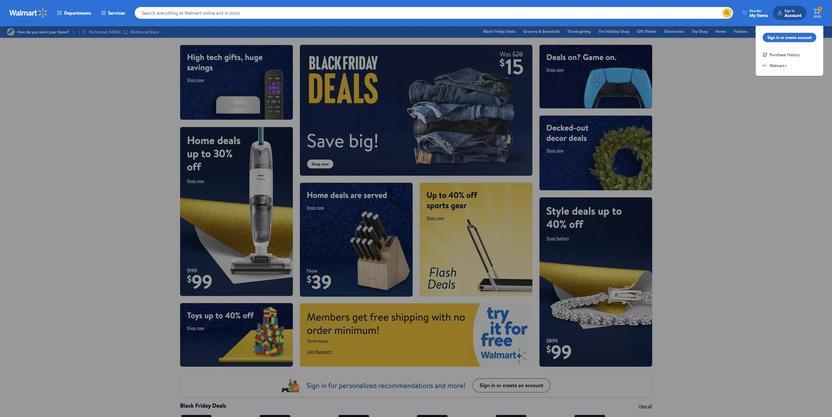 Task type: locate. For each thing, give the bounding box(es) containing it.
Search search field
[[135, 7, 734, 19]]

2 horizontal spatial up
[[598, 204, 610, 218]]

shop for high tech gifts, huge savings
[[187, 77, 196, 83]]

the holiday shop
[[599, 28, 630, 34]]

up to 40% off sports gear
[[427, 189, 478, 211]]

walmart image
[[9, 8, 47, 18]]

was dollar $899, now dollar 99 group
[[540, 338, 572, 367]]

sign in or create an account
[[480, 382, 544, 389]]

1 horizontal spatial deals
[[506, 28, 516, 34]]

walmart+
[[806, 28, 823, 34], [770, 63, 788, 69], [315, 349, 333, 355]]

purchase
[[770, 52, 787, 58]]

create down the debit at the right of the page
[[786, 35, 797, 40]]

registry link
[[753, 28, 773, 35]]

1 vertical spatial account
[[526, 382, 544, 389]]

0 vertical spatial black friday deals
[[484, 28, 516, 34]]

create inside 'sign in or create account' "button"
[[786, 35, 797, 40]]

1 vertical spatial or
[[497, 382, 502, 389]]

sign inside 'sign in or create account' "button"
[[768, 35, 776, 40]]

0 horizontal spatial walmart+
[[315, 349, 333, 355]]

toys
[[187, 310, 203, 321]]

up inside style deals up to 40% off
[[598, 204, 610, 218]]

was dollar $199, now dollar 99 group
[[180, 267, 213, 296]]

0 vertical spatial walmart+
[[806, 28, 823, 34]]

high tech gifts, huge savings
[[187, 51, 263, 73]]

in left an
[[491, 382, 496, 389]]

0 horizontal spatial up
[[187, 146, 199, 161]]

1 horizontal spatial walmart+
[[770, 63, 788, 69]]

in down one
[[777, 35, 780, 40]]

in
[[777, 35, 780, 40], [321, 381, 327, 391], [491, 382, 496, 389]]

1 horizontal spatial create
[[786, 35, 797, 40]]

99 for home deals up to 30% off
[[192, 269, 213, 295]]

served
[[364, 189, 388, 201]]

view all
[[639, 404, 653, 409]]

0 vertical spatial walmart+ link
[[803, 28, 826, 35]]

gift
[[638, 28, 645, 34]]

2 vertical spatial up
[[205, 310, 214, 321]]

join walmart+
[[307, 349, 333, 355]]

home link
[[713, 28, 729, 35]]

sign in account
[[785, 8, 802, 18]]

sign in or create account
[[768, 35, 813, 40]]

account inside sign in or create an account link
[[526, 382, 544, 389]]

&
[[539, 28, 542, 34]]

0 horizontal spatial black friday deals
[[180, 402, 226, 410]]

$ for style deals up to 40% off
[[547, 343, 552, 356]]

sign in or create an account link
[[473, 379, 551, 393]]

savings
[[187, 62, 213, 73]]

99 inside $899 $ 99
[[552, 339, 572, 365]]

1 horizontal spatial account
[[798, 35, 813, 40]]

high
[[187, 51, 205, 63]]

1 vertical spatial walmart+
[[770, 63, 788, 69]]

walmart+ link down purchase history link
[[763, 63, 817, 69]]

2 horizontal spatial $
[[547, 343, 552, 356]]

sign right more!
[[480, 382, 490, 389]]

debit
[[788, 28, 798, 34]]

to inside up to 40% off sports gear
[[439, 189, 447, 201]]

style
[[547, 204, 570, 218]]

home for 99
[[187, 133, 215, 148]]

sign inside sign in or create an account link
[[480, 382, 490, 389]]

now
[[557, 67, 564, 73], [197, 77, 204, 83], [557, 148, 564, 153], [322, 161, 329, 167], [197, 178, 204, 184], [317, 205, 324, 211], [437, 215, 444, 221], [197, 325, 204, 331]]

1 horizontal spatial 99
[[552, 339, 572, 365]]

0 vertical spatial deals
[[506, 28, 516, 34]]

sign for sign in or create an account
[[480, 382, 490, 389]]

holiday
[[606, 28, 620, 34]]

shop for save big!
[[312, 161, 321, 167]]

1 vertical spatial 99
[[552, 339, 572, 365]]

1 horizontal spatial black
[[484, 28, 493, 34]]

shop now for high tech gifts, huge savings
[[187, 77, 204, 83]]

shop for decked-out decor deals
[[547, 148, 556, 153]]

shop for deals on? game on.
[[547, 67, 556, 73]]

2 horizontal spatial home
[[716, 28, 727, 34]]

deals inside home deals up to 30% off
[[217, 133, 241, 148]]

1 horizontal spatial black friday deals
[[484, 28, 516, 34]]

shop
[[621, 28, 630, 34], [699, 28, 708, 34], [547, 67, 556, 73], [187, 77, 196, 83], [547, 148, 556, 153], [312, 161, 321, 167], [187, 178, 196, 184], [307, 205, 316, 211], [427, 215, 436, 221], [547, 236, 556, 241], [187, 325, 196, 331]]

shop now link for high tech gifts, huge savings
[[187, 77, 204, 83]]

shop now for home deals up to 30% off
[[187, 178, 204, 184]]

off
[[187, 159, 201, 174], [467, 189, 478, 201], [570, 217, 584, 231], [243, 310, 254, 321]]

now for toys up to 40% off
[[197, 325, 204, 331]]

shop fashion
[[547, 236, 570, 241]]

deals for home deals up to 30% off
[[217, 133, 241, 148]]

and
[[435, 381, 446, 391]]

0 vertical spatial 40%
[[449, 189, 465, 201]]

gifts,
[[224, 51, 243, 63]]

shop now for up to 40% off sports gear
[[427, 215, 444, 221]]

my
[[750, 12, 756, 18]]

recommendations
[[379, 381, 434, 391]]

save big!
[[307, 127, 379, 154]]

0 vertical spatial create
[[786, 35, 797, 40]]

sign in or create account button
[[763, 33, 817, 42]]

decor
[[547, 132, 567, 144]]

are
[[351, 189, 362, 201]]

sign inside sign in account
[[785, 8, 792, 13]]

shop for home deals up to 30% off
[[187, 178, 196, 184]]

40% inside style deals up to 40% off
[[547, 217, 567, 231]]

0 horizontal spatial create
[[503, 382, 518, 389]]

shop for up to 40% off sports gear
[[427, 215, 436, 221]]

grocery & essentials link
[[521, 28, 563, 35]]

sign down registry
[[768, 35, 776, 40]]

shop now
[[547, 67, 564, 73], [187, 77, 204, 83], [547, 148, 564, 153], [312, 161, 329, 167], [187, 178, 204, 184], [307, 205, 324, 211], [427, 215, 444, 221], [187, 325, 204, 331]]

2 vertical spatial home
[[307, 189, 329, 201]]

to
[[201, 146, 211, 161], [439, 189, 447, 201], [613, 204, 622, 218], [216, 310, 223, 321]]

1 horizontal spatial or
[[781, 35, 785, 40]]

with
[[432, 310, 452, 324]]

finder
[[646, 28, 657, 34]]

up for home deals up to 30% off
[[187, 146, 199, 161]]

1 vertical spatial black friday deals
[[180, 402, 226, 410]]

sign left for
[[307, 381, 320, 391]]

2 horizontal spatial in
[[777, 35, 780, 40]]

$ inside $199 $ 99
[[187, 273, 192, 285]]

out
[[577, 122, 589, 133]]

deals inside style deals up to 40% off
[[572, 204, 596, 218]]

shop for home deals are served
[[307, 205, 316, 211]]

create inside sign in or create an account link
[[503, 382, 518, 389]]

on.
[[606, 51, 617, 63]]

sign left in
[[785, 8, 792, 13]]

home inside home deals up to 30% off
[[187, 133, 215, 148]]

0 horizontal spatial deals
[[212, 402, 226, 410]]

shop now for toys up to 40% off
[[187, 325, 204, 331]]

or left an
[[497, 382, 502, 389]]

create
[[786, 35, 797, 40], [503, 382, 518, 389]]

1 horizontal spatial $
[[307, 273, 312, 286]]

0 horizontal spatial or
[[497, 382, 502, 389]]

0 vertical spatial home
[[716, 28, 727, 34]]

now for decked-out decor deals
[[557, 148, 564, 153]]

0 vertical spatial black
[[484, 28, 493, 34]]

or for sign in or create account
[[781, 35, 785, 40]]

40%
[[449, 189, 465, 201], [547, 217, 567, 231], [225, 310, 241, 321]]

2 horizontal spatial 40%
[[547, 217, 567, 231]]

up inside home deals up to 30% off
[[187, 146, 199, 161]]

deals
[[569, 132, 587, 144], [217, 133, 241, 148], [331, 189, 349, 201], [572, 204, 596, 218]]

1 vertical spatial 40%
[[547, 217, 567, 231]]

or inside "button"
[[781, 35, 785, 40]]

tech
[[207, 51, 223, 63]]

huge
[[245, 51, 263, 63]]

0 horizontal spatial in
[[321, 381, 327, 391]]

create left an
[[503, 382, 518, 389]]

or down one
[[781, 35, 785, 40]]

$ inside the now $ 39
[[307, 273, 312, 286]]

reorder
[[750, 8, 763, 13]]

or
[[781, 35, 785, 40], [497, 382, 502, 389]]

2 vertical spatial 40%
[[225, 310, 241, 321]]

fashion
[[734, 28, 748, 34]]

on?
[[568, 51, 581, 63]]

0 horizontal spatial home
[[187, 133, 215, 148]]

2 horizontal spatial deals
[[547, 51, 567, 63]]

0 horizontal spatial friday
[[195, 402, 211, 410]]

2 vertical spatial walmart+
[[315, 349, 333, 355]]

0 horizontal spatial account
[[526, 382, 544, 389]]

1 horizontal spatial home
[[307, 189, 329, 201]]

walmart+ down purchase
[[770, 63, 788, 69]]

0 vertical spatial up
[[187, 146, 199, 161]]

sign for sign in or create account
[[768, 35, 776, 40]]

electronics link
[[662, 28, 688, 35]]

more!
[[448, 381, 466, 391]]

0 vertical spatial friday
[[494, 28, 505, 34]]

0 vertical spatial or
[[781, 35, 785, 40]]

deals for style deals up to 40% off
[[572, 204, 596, 218]]

1 vertical spatial create
[[503, 382, 518, 389]]

now for home deals are served
[[317, 205, 324, 211]]

style deals up to 40% off
[[547, 204, 622, 231]]

now
[[307, 267, 318, 275]]

shipping
[[392, 310, 429, 324]]

sign
[[785, 8, 792, 13], [768, 35, 776, 40], [307, 381, 320, 391], [480, 382, 490, 389]]

order
[[307, 323, 332, 338]]

99 inside $199 $ 99
[[192, 269, 213, 295]]

0 horizontal spatial black
[[180, 402, 194, 410]]

0 horizontal spatial $
[[187, 273, 192, 285]]

0 horizontal spatial 99
[[192, 269, 213, 295]]

grocery & essentials
[[524, 28, 560, 34]]

in inside "button"
[[777, 35, 780, 40]]

registry
[[756, 28, 771, 34]]

1 vertical spatial friday
[[195, 402, 211, 410]]

1 horizontal spatial in
[[491, 382, 496, 389]]

to inside style deals up to 40% off
[[613, 204, 622, 218]]

account inside 'sign in or create account' "button"
[[798, 35, 813, 40]]

walmart+ link down $0.00 at the top right
[[803, 28, 826, 35]]

1 horizontal spatial friday
[[494, 28, 505, 34]]

1 vertical spatial home
[[187, 133, 215, 148]]

walmart+ down apply. on the left bottom of the page
[[315, 349, 333, 355]]

0 vertical spatial 99
[[192, 269, 213, 295]]

40% inside up to 40% off sports gear
[[449, 189, 465, 201]]

1 horizontal spatial up
[[205, 310, 214, 321]]

99
[[192, 269, 213, 295], [552, 339, 572, 365]]

walmart+ down $0.00 at the top right
[[806, 28, 823, 34]]

1 vertical spatial up
[[598, 204, 610, 218]]

home
[[716, 28, 727, 34], [187, 133, 215, 148], [307, 189, 329, 201]]

toys up to 40% off
[[187, 310, 254, 321]]

in left for
[[321, 381, 327, 391]]

black friday deals
[[484, 28, 516, 34], [180, 402, 226, 410]]

$ inside $899 $ 99
[[547, 343, 552, 356]]

1 horizontal spatial 40%
[[449, 189, 465, 201]]

shop now for save big!
[[312, 161, 329, 167]]

0 vertical spatial account
[[798, 35, 813, 40]]



Task type: describe. For each thing, give the bounding box(es) containing it.
no
[[454, 310, 466, 324]]

toy
[[692, 28, 698, 34]]

view all link
[[639, 404, 653, 409]]

personalized
[[339, 381, 377, 391]]

one
[[778, 28, 787, 34]]

off inside home deals up to 30% off
[[187, 159, 201, 174]]

$199
[[187, 267, 197, 274]]

home for 39
[[307, 189, 329, 201]]

1 vertical spatial black
[[180, 402, 194, 410]]

essentials
[[543, 28, 560, 34]]

now $ 39
[[307, 267, 332, 295]]

thanksgiving
[[568, 28, 591, 34]]

walmart+ image
[[763, 63, 768, 68]]

members
[[307, 310, 350, 324]]

in for sign in for personalized recommendations and more!
[[321, 381, 327, 391]]

account
[[785, 12, 802, 18]]

the holiday shop link
[[596, 28, 633, 35]]

shop for toys up to 40% off
[[187, 325, 196, 331]]

up for style deals up to 40% off
[[598, 204, 610, 218]]

black friday deals link
[[481, 28, 519, 35]]

join walmart+ link
[[307, 349, 333, 355]]

shop now link for save big!
[[307, 159, 334, 169]]

$899
[[547, 338, 558, 345]]

toy shop link
[[690, 28, 711, 35]]

shop now link for decked-out decor deals
[[547, 148, 564, 153]]

members get free shipping with no order minimum! terms apply.
[[307, 310, 466, 344]]

create for an
[[503, 382, 518, 389]]

an
[[519, 382, 524, 389]]

off inside up to 40% off sports gear
[[467, 189, 478, 201]]

now for up to 40% off sports gear
[[437, 215, 444, 221]]

toy shop
[[692, 28, 708, 34]]

shop now link for home deals up to 30% off
[[187, 178, 204, 184]]

services
[[108, 10, 125, 16]]

get
[[353, 310, 368, 324]]

$ for home deals are served
[[307, 273, 312, 286]]

gift finder link
[[635, 28, 660, 35]]

shop now for decked-out decor deals
[[547, 148, 564, 153]]

99 for style deals up to 40% off
[[552, 339, 572, 365]]

terms
[[307, 338, 318, 344]]

black inside black friday deals 'link'
[[484, 28, 493, 34]]

friday inside 'link'
[[494, 28, 505, 34]]

for
[[328, 381, 337, 391]]

minimum!
[[335, 323, 380, 338]]

electronics
[[665, 28, 685, 34]]

deals inside 'decked-out decor deals'
[[569, 132, 587, 144]]

search icon image
[[726, 11, 730, 15]]

sign for sign in account
[[785, 8, 792, 13]]

or for sign in or create an account
[[497, 382, 502, 389]]

reorder my items
[[750, 8, 769, 18]]

one debit
[[778, 28, 798, 34]]

0
[[819, 7, 822, 11]]

shop now link for home deals are served
[[307, 205, 324, 211]]

shop for style deals up to 40% off
[[547, 236, 556, 241]]

save
[[307, 127, 345, 154]]

decked-out decor deals
[[547, 122, 589, 144]]

grocery
[[524, 28, 538, 34]]

0 horizontal spatial 40%
[[225, 310, 241, 321]]

to inside home deals up to 30% off
[[201, 146, 211, 161]]

create for account
[[786, 35, 797, 40]]

the
[[599, 28, 605, 34]]

shop now link for deals on? game on.
[[547, 67, 564, 73]]

deals on? game on.
[[547, 51, 617, 63]]

gift finder
[[638, 28, 657, 34]]

thanksgiving link
[[565, 28, 594, 35]]

0 $0.00
[[815, 7, 822, 18]]

in for sign in or create account
[[777, 35, 780, 40]]

shop now for home deals are served
[[307, 205, 324, 211]]

up
[[427, 189, 437, 201]]

departments button
[[52, 6, 96, 20]]

shop fashion link
[[547, 236, 570, 241]]

in for sign in or create an account
[[491, 382, 496, 389]]

view
[[639, 404, 648, 409]]

now for save big!
[[322, 161, 329, 167]]

in
[[793, 8, 795, 13]]

game
[[583, 51, 604, 63]]

fashion link
[[732, 28, 751, 35]]

departments
[[64, 10, 91, 16]]

off inside style deals up to 40% off
[[570, 217, 584, 231]]

big!
[[349, 127, 379, 154]]

deals for home deals are served
[[331, 189, 349, 201]]

sports
[[427, 200, 449, 211]]

join
[[307, 349, 314, 355]]

history
[[788, 52, 801, 58]]

apply.
[[319, 338, 329, 344]]

purchase history
[[770, 52, 801, 58]]

Walmart Site-Wide search field
[[135, 7, 734, 19]]

home deals up to 30% off
[[187, 133, 241, 174]]

now for home deals up to 30% off
[[197, 178, 204, 184]]

decked-
[[547, 122, 577, 133]]

shop now link for toys up to 40% off
[[187, 325, 204, 331]]

shop now for deals on? game on.
[[547, 67, 564, 73]]

one debit link
[[776, 28, 801, 35]]

1x products_desktop image
[[282, 379, 300, 393]]

home deals are served
[[307, 189, 388, 201]]

now dollar 39 null group
[[300, 267, 332, 297]]

purchase history link
[[763, 52, 817, 58]]

$0.00
[[815, 14, 822, 18]]

now for high tech gifts, huge savings
[[197, 77, 204, 83]]

shop now link for up to 40% off sports gear
[[427, 215, 444, 221]]

1 vertical spatial deals
[[547, 51, 567, 63]]

now for deals on? game on.
[[557, 67, 564, 73]]

39
[[312, 269, 332, 295]]

$ for home deals up to 30% off
[[187, 273, 192, 285]]

sign in for personalized recommendations and more!
[[307, 381, 466, 391]]

deals inside 'link'
[[506, 28, 516, 34]]

all
[[649, 404, 653, 409]]

2 vertical spatial deals
[[212, 402, 226, 410]]

services button
[[96, 6, 130, 20]]

2 horizontal spatial walmart+
[[806, 28, 823, 34]]

free
[[370, 310, 389, 324]]

gear
[[451, 200, 467, 211]]

$899 $ 99
[[547, 338, 572, 365]]

black friday deals inside black friday deals 'link'
[[484, 28, 516, 34]]

sign for sign in for personalized recommendations and more!
[[307, 381, 320, 391]]

1 vertical spatial walmart+ link
[[763, 63, 817, 69]]



Task type: vqa. For each thing, say whether or not it's contained in the screenshot.
APPLY.
yes



